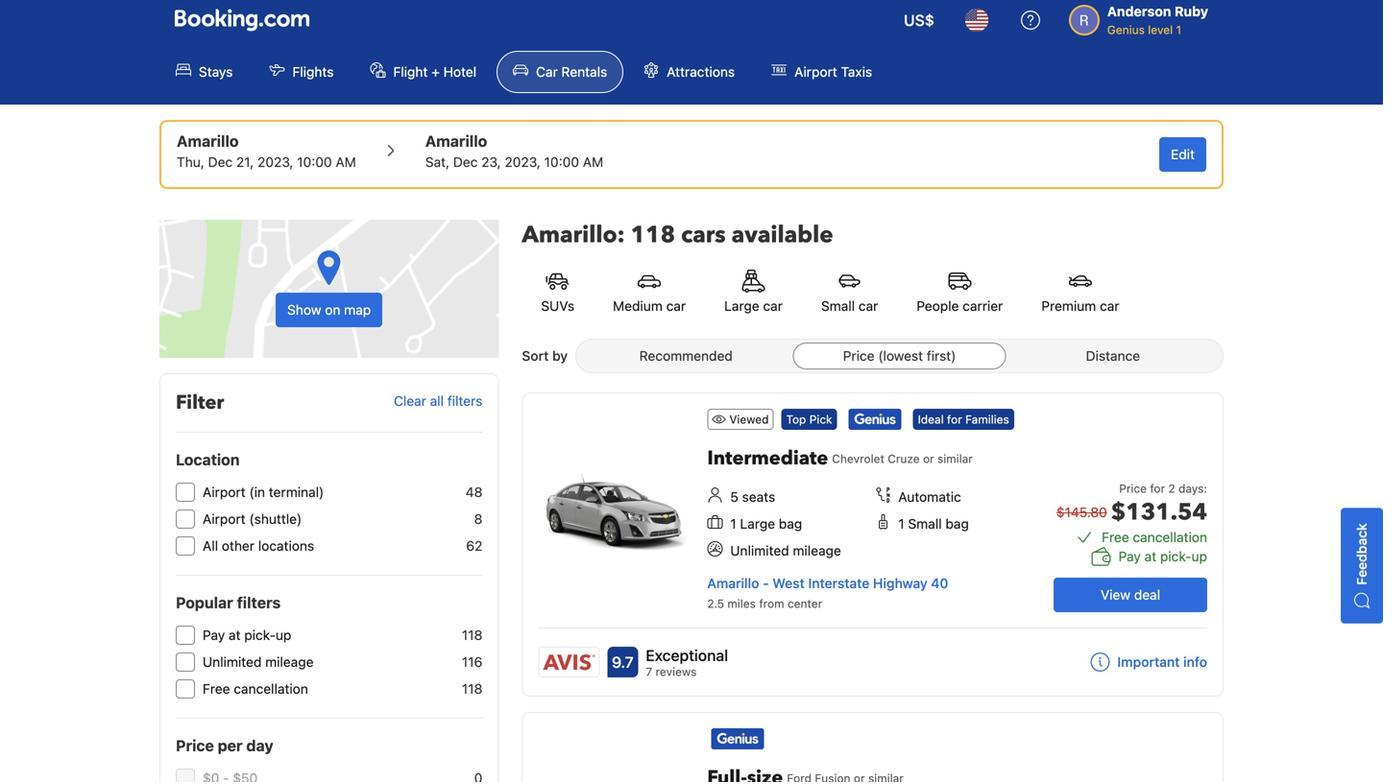Task type: locate. For each thing, give the bounding box(es) containing it.
0 horizontal spatial 2023,
[[257, 154, 293, 170]]

2023,
[[257, 154, 293, 170], [505, 154, 541, 170]]

sort
[[522, 348, 549, 364]]

at up deal
[[1145, 549, 1157, 565]]

ideal for families
[[918, 413, 1009, 426]]

small up "price (lowest first)"
[[821, 298, 855, 314]]

stays link
[[159, 51, 249, 93]]

0 horizontal spatial unlimited mileage
[[203, 655, 314, 670]]

cancellation down $131.54
[[1133, 530, 1207, 546]]

118 left cars
[[631, 219, 675, 251]]

airport for airport (in terminal)
[[203, 485, 246, 500]]

sat,
[[425, 154, 450, 170]]

1 vertical spatial 118
[[462, 628, 483, 644]]

0 horizontal spatial amarillo group
[[177, 130, 356, 172]]

1 vertical spatial pay at pick-up
[[203, 628, 291, 644]]

taxis
[[841, 64, 872, 80]]

location
[[176, 451, 240, 469]]

1 small bag
[[898, 516, 969, 532]]

bag down automatic
[[946, 516, 969, 532]]

from
[[759, 597, 784, 611]]

1 vertical spatial unlimited mileage
[[203, 655, 314, 670]]

pay at pick-up down popular filters
[[203, 628, 291, 644]]

price up $131.54
[[1119, 482, 1147, 496]]

dec for amarillo sat, dec 23, 2023, 10:00 am
[[453, 154, 478, 170]]

0 vertical spatial free cancellation
[[1102, 530, 1207, 546]]

1 vertical spatial up
[[276, 628, 291, 644]]

1 vertical spatial free
[[203, 682, 230, 697]]

118 up 116
[[462, 628, 483, 644]]

small inside button
[[821, 298, 855, 314]]

amarillo up sat,
[[425, 132, 487, 150]]

1 down automatic
[[898, 516, 905, 532]]

0 vertical spatial pick-
[[1160, 549, 1192, 565]]

0 horizontal spatial small
[[821, 298, 855, 314]]

price inside price for 2 days: $145.80 $131.54
[[1119, 482, 1147, 496]]

1 vertical spatial for
[[1150, 482, 1165, 496]]

view
[[1101, 587, 1131, 603]]

car for medium car
[[666, 298, 686, 314]]

free cancellation up day on the bottom left of the page
[[203, 682, 308, 697]]

medium
[[613, 298, 663, 314]]

10:00 for amarillo thu, dec 21, 2023, 10:00 am
[[297, 154, 332, 170]]

(lowest
[[878, 348, 923, 364]]

up down $131.54
[[1192, 549, 1207, 565]]

amarillo group
[[177, 130, 356, 172], [425, 130, 603, 172]]

1 horizontal spatial 2023,
[[505, 154, 541, 170]]

pay down "popular"
[[203, 628, 225, 644]]

10:00 down pick-up location element
[[297, 154, 332, 170]]

car rentals link
[[497, 51, 624, 93]]

for for ideal for families
[[947, 413, 962, 426]]

1 horizontal spatial 1
[[898, 516, 905, 532]]

1 for 1 small bag
[[898, 516, 905, 532]]

-
[[763, 576, 769, 592]]

pick-
[[1160, 549, 1192, 565], [244, 628, 276, 644]]

1 am from the left
[[336, 154, 356, 170]]

cancellation inside product card group
[[1133, 530, 1207, 546]]

2023, down pick-up location element
[[257, 154, 293, 170]]

cancellation
[[1133, 530, 1207, 546], [234, 682, 308, 697]]

bag up west
[[779, 516, 802, 532]]

1 vertical spatial unlimited
[[203, 655, 262, 670]]

9.7
[[612, 654, 634, 672]]

0 horizontal spatial amarillo
[[177, 132, 239, 150]]

clear all filters button
[[394, 394, 483, 409]]

free cancellation
[[1102, 530, 1207, 546], [203, 682, 308, 697]]

available
[[732, 219, 833, 251]]

1 vertical spatial mileage
[[265, 655, 314, 670]]

am down pick-up location element
[[336, 154, 356, 170]]

up down popular filters
[[276, 628, 291, 644]]

1 2023, from the left
[[257, 154, 293, 170]]

first)
[[927, 348, 956, 364]]

am up amarillo:
[[583, 154, 603, 170]]

2023, down drop-off location element
[[505, 154, 541, 170]]

unlimited mileage up west
[[730, 543, 841, 559]]

unlimited down 1 large bag
[[730, 543, 789, 559]]

1 vertical spatial small
[[908, 516, 942, 532]]

airport left taxis
[[795, 64, 837, 80]]

2 horizontal spatial amarillo
[[707, 576, 759, 592]]

1 horizontal spatial small
[[908, 516, 942, 532]]

amarillo up miles
[[707, 576, 759, 592]]

1 horizontal spatial free cancellation
[[1102, 530, 1207, 546]]

sort by
[[522, 348, 568, 364]]

$131.54
[[1111, 497, 1207, 529]]

small
[[821, 298, 855, 314], [908, 516, 942, 532]]

amarillo inside amarillo - west interstate highway 40 2.5 miles from center
[[707, 576, 759, 592]]

1 vertical spatial pick-
[[244, 628, 276, 644]]

at
[[1145, 549, 1157, 565], [229, 628, 241, 644]]

118 down 116
[[462, 682, 483, 697]]

dec inside amarillo thu, dec 21, 2023, 10:00 am
[[208, 154, 233, 170]]

other
[[222, 538, 255, 554]]

2 bag from the left
[[946, 516, 969, 532]]

1 horizontal spatial 10:00
[[544, 154, 579, 170]]

top pick
[[786, 413, 832, 426]]

0 vertical spatial large
[[724, 298, 759, 314]]

0 vertical spatial free
[[1102, 530, 1129, 546]]

small car button
[[802, 258, 897, 328]]

mileage
[[793, 543, 841, 559], [265, 655, 314, 670]]

price left (lowest
[[843, 348, 875, 364]]

1 10:00 from the left
[[297, 154, 332, 170]]

airport up all
[[203, 512, 246, 527]]

on
[[325, 302, 340, 318]]

free cancellation down $131.54
[[1102, 530, 1207, 546]]

0 horizontal spatial 10:00
[[297, 154, 332, 170]]

1 horizontal spatial mileage
[[793, 543, 841, 559]]

0 vertical spatial airport
[[795, 64, 837, 80]]

116
[[462, 655, 483, 670]]

118 for free cancellation
[[462, 682, 483, 697]]

1 horizontal spatial cancellation
[[1133, 530, 1207, 546]]

people carrier button
[[897, 258, 1022, 328]]

filters right "popular"
[[237, 594, 281, 612]]

people carrier
[[917, 298, 1003, 314]]

flights link
[[253, 51, 350, 93]]

dec for amarillo thu, dec 21, 2023, 10:00 am
[[208, 154, 233, 170]]

1 vertical spatial cancellation
[[234, 682, 308, 697]]

2 horizontal spatial price
[[1119, 482, 1147, 496]]

drop-off location element
[[425, 130, 603, 153]]

car right medium
[[666, 298, 686, 314]]

price for (lowest
[[843, 348, 875, 364]]

2 vertical spatial price
[[176, 737, 214, 755]]

bag for 1 large bag
[[779, 516, 802, 532]]

1 horizontal spatial up
[[1192, 549, 1207, 565]]

1 car from the left
[[666, 298, 686, 314]]

10:00 inside amarillo thu, dec 21, 2023, 10:00 am
[[297, 154, 332, 170]]

premium car
[[1042, 298, 1120, 314]]

0 horizontal spatial free
[[203, 682, 230, 697]]

airport left (in
[[203, 485, 246, 500]]

unlimited mileage down popular filters
[[203, 655, 314, 670]]

up inside product card group
[[1192, 549, 1207, 565]]

0 horizontal spatial am
[[336, 154, 356, 170]]

amarillo: 118 cars available
[[522, 219, 833, 251]]

1 large bag
[[730, 516, 802, 532]]

1 horizontal spatial for
[[1150, 482, 1165, 496]]

1 horizontal spatial pay at pick-up
[[1119, 549, 1207, 565]]

large up recommended
[[724, 298, 759, 314]]

level
[[1148, 23, 1173, 37]]

am inside amarillo sat, dec 23, 2023, 10:00 am
[[583, 154, 603, 170]]

dec
[[208, 154, 233, 170], [453, 154, 478, 170]]

free up price per day
[[203, 682, 230, 697]]

recommended
[[639, 348, 733, 364]]

popular
[[176, 594, 233, 612]]

2023, inside amarillo thu, dec 21, 2023, 10:00 am
[[257, 154, 293, 170]]

0 horizontal spatial unlimited
[[203, 655, 262, 670]]

for
[[947, 413, 962, 426], [1150, 482, 1165, 496]]

0 horizontal spatial dec
[[208, 154, 233, 170]]

0 vertical spatial price
[[843, 348, 875, 364]]

1 horizontal spatial free
[[1102, 530, 1129, 546]]

0 vertical spatial small
[[821, 298, 855, 314]]

cancellation up day on the bottom left of the page
[[234, 682, 308, 697]]

0 vertical spatial unlimited
[[730, 543, 789, 559]]

1 horizontal spatial pick-
[[1160, 549, 1192, 565]]

for inside price for 2 days: $145.80 $131.54
[[1150, 482, 1165, 496]]

0 vertical spatial cancellation
[[1133, 530, 1207, 546]]

0 horizontal spatial 1
[[730, 516, 736, 532]]

1 vertical spatial filters
[[237, 594, 281, 612]]

dec inside amarillo sat, dec 23, 2023, 10:00 am
[[453, 154, 478, 170]]

all
[[430, 394, 444, 409]]

seats
[[742, 489, 775, 505]]

attractions link
[[627, 51, 751, 93]]

0 vertical spatial up
[[1192, 549, 1207, 565]]

amarillo:
[[522, 219, 625, 251]]

for right ideal
[[947, 413, 962, 426]]

1 horizontal spatial amarillo
[[425, 132, 487, 150]]

unlimited
[[730, 543, 789, 559], [203, 655, 262, 670]]

by
[[552, 348, 568, 364]]

2 vertical spatial airport
[[203, 512, 246, 527]]

1 horizontal spatial unlimited
[[730, 543, 789, 559]]

amarillo up thu,
[[177, 132, 239, 150]]

car right premium
[[1100, 298, 1120, 314]]

2 10:00 from the left
[[544, 154, 579, 170]]

large inside large car button
[[724, 298, 759, 314]]

families
[[966, 413, 1009, 426]]

1 horizontal spatial at
[[1145, 549, 1157, 565]]

1 horizontal spatial unlimited mileage
[[730, 543, 841, 559]]

1 vertical spatial large
[[740, 516, 775, 532]]

1 right level
[[1176, 23, 1182, 37]]

1 horizontal spatial price
[[843, 348, 875, 364]]

2 amarillo group from the left
[[425, 130, 603, 172]]

small inside product card group
[[908, 516, 942, 532]]

edit button
[[1160, 137, 1206, 172]]

amarillo sat, dec 23, 2023, 10:00 am
[[425, 132, 603, 170]]

10:00 inside amarillo sat, dec 23, 2023, 10:00 am
[[544, 154, 579, 170]]

mileage down popular filters
[[265, 655, 314, 670]]

1 product card group from the top
[[522, 393, 1230, 697]]

car for large car
[[763, 298, 783, 314]]

car down 'available'
[[763, 298, 783, 314]]

1 horizontal spatial filters
[[447, 394, 483, 409]]

0 horizontal spatial bag
[[779, 516, 802, 532]]

dec left 21,
[[208, 154, 233, 170]]

2
[[1168, 482, 1175, 496]]

ruby
[[1175, 3, 1208, 19]]

0 horizontal spatial pay
[[203, 628, 225, 644]]

10:00 down drop-off location element
[[544, 154, 579, 170]]

1 down the 5
[[730, 516, 736, 532]]

pick
[[810, 413, 832, 426]]

1 bag from the left
[[779, 516, 802, 532]]

dec left 23,
[[453, 154, 478, 170]]

large down seats
[[740, 516, 775, 532]]

am for amarillo sat, dec 23, 2023, 10:00 am
[[583, 154, 603, 170]]

(in
[[249, 485, 265, 500]]

1 vertical spatial at
[[229, 628, 241, 644]]

amarillo inside amarillo sat, dec 23, 2023, 10:00 am
[[425, 132, 487, 150]]

pick- inside product card group
[[1160, 549, 1192, 565]]

0 horizontal spatial up
[[276, 628, 291, 644]]

mileage up amarillo - west interstate highway 40 button
[[793, 543, 841, 559]]

0 horizontal spatial for
[[947, 413, 962, 426]]

2 car from the left
[[763, 298, 783, 314]]

0 vertical spatial product card group
[[522, 393, 1230, 697]]

1 horizontal spatial dec
[[453, 154, 478, 170]]

per
[[218, 737, 243, 755]]

airport taxis link
[[755, 51, 889, 93]]

1 horizontal spatial pay
[[1119, 549, 1141, 565]]

clear all filters
[[394, 394, 483, 409]]

car
[[666, 298, 686, 314], [763, 298, 783, 314], [859, 298, 878, 314], [1100, 298, 1120, 314]]

0 horizontal spatial cancellation
[[234, 682, 308, 697]]

am inside amarillo thu, dec 21, 2023, 10:00 am
[[336, 154, 356, 170]]

sort by element
[[575, 339, 1224, 374]]

airport inside skip to main content element
[[795, 64, 837, 80]]

2 am from the left
[[583, 154, 603, 170]]

2023, inside amarillo sat, dec 23, 2023, 10:00 am
[[505, 154, 541, 170]]

price for for
[[1119, 482, 1147, 496]]

anderson ruby genius level 1
[[1107, 3, 1208, 37]]

product card group
[[522, 393, 1230, 697], [522, 713, 1224, 783]]

1 horizontal spatial am
[[583, 154, 603, 170]]

at inside product card group
[[1145, 549, 1157, 565]]

pick-up location element
[[177, 130, 356, 153]]

0 vertical spatial pay
[[1119, 549, 1141, 565]]

view deal button
[[1054, 578, 1207, 613]]

1 vertical spatial free cancellation
[[203, 682, 308, 697]]

5
[[730, 489, 739, 505]]

filters right all
[[447, 394, 483, 409]]

pick- down $131.54
[[1160, 549, 1192, 565]]

show on map button
[[159, 220, 499, 358]]

1 vertical spatial airport
[[203, 485, 246, 500]]

pay up 'view deal'
[[1119, 549, 1141, 565]]

for left 2
[[1150, 482, 1165, 496]]

3 car from the left
[[859, 298, 878, 314]]

2 dec from the left
[[453, 154, 478, 170]]

at down popular filters
[[229, 628, 241, 644]]

unlimited down popular filters
[[203, 655, 262, 670]]

distance
[[1086, 348, 1140, 364]]

center
[[788, 597, 822, 611]]

1 horizontal spatial bag
[[946, 516, 969, 532]]

price per day
[[176, 737, 273, 755]]

suvs button
[[522, 258, 594, 328]]

2 vertical spatial 118
[[462, 682, 483, 697]]

0 vertical spatial at
[[1145, 549, 1157, 565]]

2 horizontal spatial 1
[[1176, 23, 1182, 37]]

us$ button
[[892, 0, 946, 43]]

free down price for 2 days: $145.80 $131.54
[[1102, 530, 1129, 546]]

0 vertical spatial for
[[947, 413, 962, 426]]

1 dec from the left
[[208, 154, 233, 170]]

small down automatic
[[908, 516, 942, 532]]

1 horizontal spatial amarillo group
[[425, 130, 603, 172]]

ideal
[[918, 413, 944, 426]]

days:
[[1179, 482, 1207, 496]]

pay at pick-up up deal
[[1119, 549, 1207, 565]]

airport taxis
[[795, 64, 872, 80]]

0 vertical spatial filters
[[447, 394, 483, 409]]

pay
[[1119, 549, 1141, 565], [203, 628, 225, 644]]

unlimited inside product card group
[[730, 543, 789, 559]]

pick- down popular filters
[[244, 628, 276, 644]]

2 2023, from the left
[[505, 154, 541, 170]]

1 vertical spatial pay
[[203, 628, 225, 644]]

0 vertical spatial pay at pick-up
[[1119, 549, 1207, 565]]

4 car from the left
[[1100, 298, 1120, 314]]

0 horizontal spatial price
[[176, 737, 214, 755]]

amarillo inside amarillo thu, dec 21, 2023, 10:00 am
[[177, 132, 239, 150]]

1 vertical spatial product card group
[[522, 713, 1224, 783]]

all
[[203, 538, 218, 554]]

drop-off date element
[[425, 153, 603, 172]]

car up "price (lowest first)"
[[859, 298, 878, 314]]

all other locations
[[203, 538, 314, 554]]

price inside sort by element
[[843, 348, 875, 364]]

0 vertical spatial mileage
[[793, 543, 841, 559]]

large car
[[724, 298, 783, 314]]

2023, for amarillo sat, dec 23, 2023, 10:00 am
[[505, 154, 541, 170]]

miles
[[728, 597, 756, 611]]

price left per
[[176, 737, 214, 755]]

1 vertical spatial price
[[1119, 482, 1147, 496]]

0 vertical spatial unlimited mileage
[[730, 543, 841, 559]]

hotel
[[443, 64, 477, 80]]



Task type: vqa. For each thing, say whether or not it's contained in the screenshot.
AVIS
no



Task type: describe. For each thing, give the bounding box(es) containing it.
2.5
[[707, 597, 724, 611]]

flight + hotel
[[393, 64, 477, 80]]

0 horizontal spatial free cancellation
[[203, 682, 308, 697]]

free cancellation inside product card group
[[1102, 530, 1207, 546]]

us$
[[904, 11, 934, 29]]

clear
[[394, 394, 426, 409]]

cruze
[[888, 452, 920, 466]]

62
[[466, 538, 483, 554]]

10:00 for amarillo sat, dec 23, 2023, 10:00 am
[[544, 154, 579, 170]]

amarillo - west interstate highway 40 2.5 miles from center
[[707, 576, 948, 611]]

pay inside product card group
[[1119, 549, 1141, 565]]

car for premium car
[[1100, 298, 1120, 314]]

airport (in terminal)
[[203, 485, 324, 500]]

1 amarillo group from the left
[[177, 130, 356, 172]]

flight
[[393, 64, 428, 80]]

unlimited mileage inside product card group
[[730, 543, 841, 559]]

car for small car
[[859, 298, 878, 314]]

5 seats
[[730, 489, 775, 505]]

premium
[[1042, 298, 1096, 314]]

for for price for 2 days: $145.80 $131.54
[[1150, 482, 1165, 496]]

show on map
[[287, 302, 371, 318]]

airport for airport (shuttle)
[[203, 512, 246, 527]]

feedback button
[[1341, 508, 1383, 624]]

intermediate
[[707, 446, 828, 472]]

car rentals
[[536, 64, 607, 80]]

40
[[931, 576, 948, 592]]

price for 2 days: $145.80 $131.54
[[1057, 482, 1207, 529]]

reviews
[[656, 666, 697, 679]]

info
[[1184, 655, 1207, 670]]

9.7 element
[[607, 647, 638, 678]]

pay at pick-up inside product card group
[[1119, 549, 1207, 565]]

2 product card group from the top
[[522, 713, 1224, 783]]

pick-up date element
[[177, 153, 356, 172]]

similar
[[937, 452, 973, 466]]

$145.80
[[1057, 505, 1107, 521]]

premium car button
[[1022, 258, 1139, 328]]

carrier
[[963, 298, 1003, 314]]

deal
[[1134, 587, 1160, 603]]

top
[[786, 413, 806, 426]]

edit
[[1171, 146, 1195, 162]]

0 horizontal spatial at
[[229, 628, 241, 644]]

map
[[344, 302, 371, 318]]

mileage inside product card group
[[793, 543, 841, 559]]

filters inside clear all filters button
[[447, 394, 483, 409]]

2023, for amarillo thu, dec 21, 2023, 10:00 am
[[257, 154, 293, 170]]

free inside product card group
[[1102, 530, 1129, 546]]

supplied by rc - avis image
[[539, 648, 599, 677]]

0 horizontal spatial mileage
[[265, 655, 314, 670]]

1 inside anderson ruby genius level 1
[[1176, 23, 1182, 37]]

flight + hotel link
[[354, 51, 493, 93]]

amarillo for amarillo thu, dec 21, 2023, 10:00 am
[[177, 132, 239, 150]]

118 for pay at pick-up
[[462, 628, 483, 644]]

exceptional 7 reviews
[[646, 647, 728, 679]]

search summary element
[[159, 120, 1224, 189]]

am for amarillo thu, dec 21, 2023, 10:00 am
[[336, 154, 356, 170]]

0 horizontal spatial filters
[[237, 594, 281, 612]]

amarillo for amarillo - west interstate highway 40 2.5 miles from center
[[707, 576, 759, 592]]

amarillo - west interstate highway 40 button
[[707, 576, 948, 592]]

medium car
[[613, 298, 686, 314]]

amarillo thu, dec 21, 2023, 10:00 am
[[177, 132, 356, 170]]

locations
[[258, 538, 314, 554]]

bag for 1 small bag
[[946, 516, 969, 532]]

important info button
[[1091, 653, 1207, 672]]

skip to main content element
[[0, 0, 1383, 105]]

small car
[[821, 298, 878, 314]]

0 horizontal spatial pick-
[[244, 628, 276, 644]]

amarillo for amarillo sat, dec 23, 2023, 10:00 am
[[425, 132, 487, 150]]

stays
[[199, 64, 233, 80]]

important info
[[1117, 655, 1207, 670]]

7
[[646, 666, 652, 679]]

customer rating 9.7 exceptional element
[[646, 645, 728, 668]]

cars
[[681, 219, 726, 251]]

airport for airport taxis
[[795, 64, 837, 80]]

anderson
[[1107, 3, 1171, 19]]

price (lowest first)
[[843, 348, 956, 364]]

chevrolet
[[832, 452, 885, 466]]

medium car button
[[594, 258, 705, 328]]

0 vertical spatial 118
[[631, 219, 675, 251]]

feedback
[[1354, 523, 1370, 586]]

or
[[923, 452, 934, 466]]

people
[[917, 298, 959, 314]]

1 for 1 large bag
[[730, 516, 736, 532]]

genius
[[1107, 23, 1145, 37]]

flights
[[292, 64, 334, 80]]

exceptional
[[646, 647, 728, 665]]

west
[[773, 576, 805, 592]]

suvs
[[541, 298, 575, 314]]

important
[[1117, 655, 1180, 670]]

show
[[287, 302, 321, 318]]

48
[[466, 485, 483, 500]]

interstate
[[808, 576, 870, 592]]

popular filters
[[176, 594, 281, 612]]

0 horizontal spatial pay at pick-up
[[203, 628, 291, 644]]

price for per
[[176, 737, 214, 755]]

car
[[536, 64, 558, 80]]

+
[[431, 64, 440, 80]]

attractions
[[667, 64, 735, 80]]

large inside product card group
[[740, 516, 775, 532]]

product card group containing $131.54
[[522, 393, 1230, 697]]

(shuttle)
[[249, 512, 302, 527]]

intermediate chevrolet cruze or similar
[[707, 446, 973, 472]]



